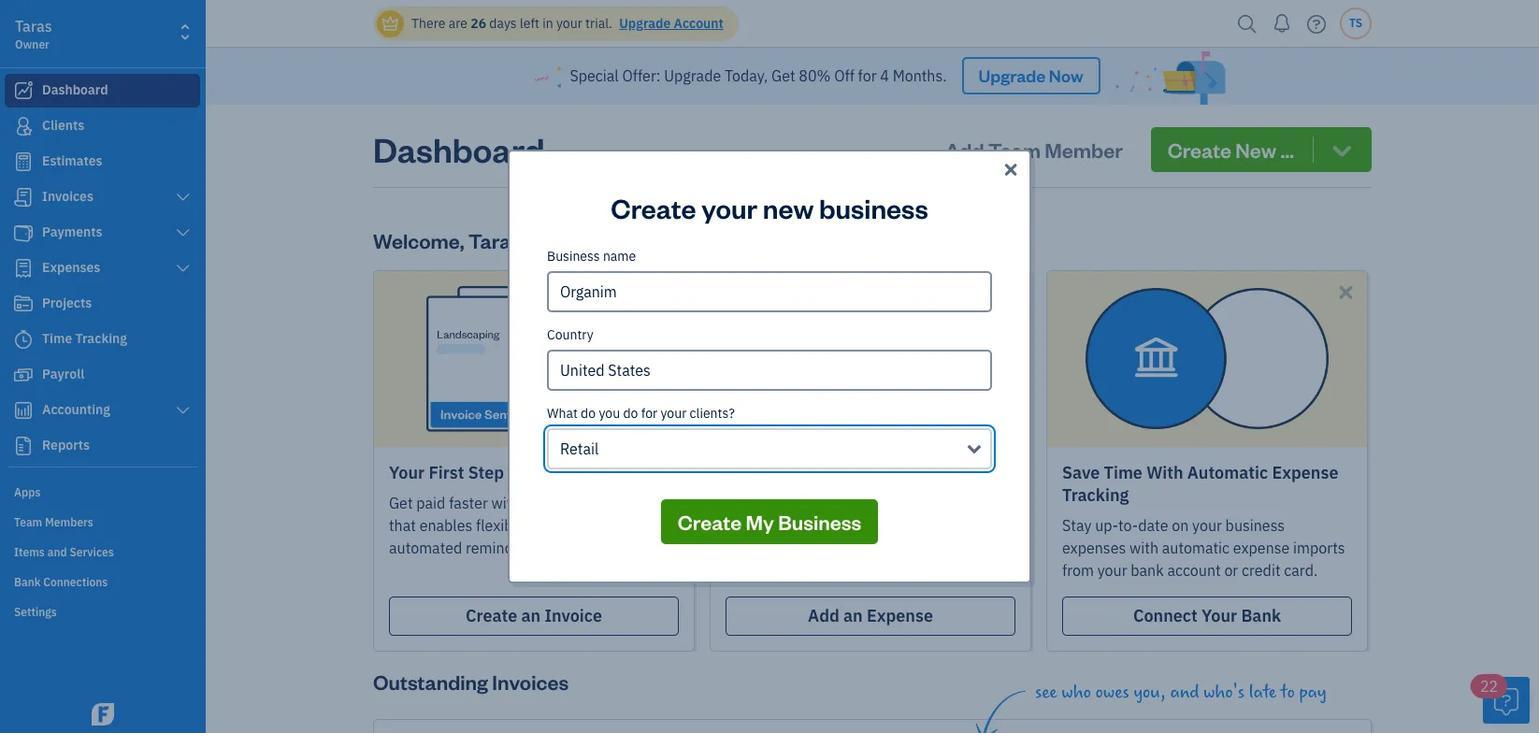 Task type: describe. For each thing, give the bounding box(es) containing it.
tara!
[[469, 227, 516, 253]]

connect your bank link
[[1063, 597, 1353, 636]]

to left the get
[[626, 227, 645, 253]]

close image
[[1002, 159, 1021, 181]]

for inside upload a receipt for fast tracking, then tag a category to be tax-time ready. easily bill back to your client to stay organized.
[[839, 516, 858, 535]]

easily
[[941, 539, 981, 557]]

1 horizontal spatial a
[[777, 516, 785, 535]]

invoice image
[[12, 188, 35, 207]]

timer image
[[12, 330, 35, 349]]

or
[[1225, 561, 1239, 580]]

expense inside save time with automatic expense tracking
[[1273, 462, 1339, 483]]

stay
[[1063, 516, 1092, 535]]

that
[[389, 516, 416, 535]]

create for create my business
[[678, 509, 742, 535]]

1 do from the left
[[581, 405, 596, 422]]

what do you do for your clients?
[[547, 405, 735, 422]]

time
[[1104, 462, 1143, 483]]

freshbooks image
[[88, 704, 118, 726]]

26
[[471, 15, 487, 32]]

business inside stay up-to-date on your business expenses with automatic expense imports from your bank account or credit card.
[[1226, 516, 1286, 535]]

Country text field
[[549, 352, 991, 389]]

1 vertical spatial a
[[726, 539, 734, 557]]

taras owner
[[15, 17, 52, 51]]

chevron large down image
[[175, 225, 192, 240]]

late
[[1250, 682, 1277, 703]]

add team member
[[946, 136, 1124, 163]]

bank connections image
[[14, 574, 200, 589]]

get inside get paid faster with an invoice template that enables flexible payment options and automated reminders—and looks great.
[[389, 494, 413, 512]]

with inside get paid faster with an invoice template that enables flexible payment options and automated reminders—and looks great.
[[492, 494, 521, 512]]

create my business
[[678, 509, 862, 535]]

add an expense
[[808, 605, 934, 627]]

payment
[[529, 516, 588, 535]]

settings image
[[14, 604, 200, 619]]

client
[[812, 561, 849, 580]]

country
[[547, 327, 594, 343]]

most
[[717, 227, 764, 253]]

estimate image
[[12, 152, 35, 171]]

with
[[1147, 462, 1184, 483]]

in
[[543, 15, 554, 32]]

what
[[547, 405, 578, 422]]

the
[[683, 227, 713, 253]]

2 do from the left
[[623, 405, 638, 422]]

bank
[[1242, 605, 1282, 627]]

fast
[[862, 516, 887, 535]]

crown image
[[381, 14, 400, 33]]

0 horizontal spatial expense
[[867, 605, 934, 627]]

your inside upload a receipt for fast tracking, then tag a category to be tax-time ready. easily bill back to your client to stay organized.
[[779, 561, 809, 580]]

tracking,
[[890, 516, 949, 535]]

to left stay on the bottom of the page
[[853, 561, 866, 580]]

months.
[[893, 67, 947, 85]]

create an invoice
[[466, 605, 603, 627]]

invoice
[[544, 494, 591, 512]]

create your new business
[[611, 190, 929, 225]]

connect
[[1134, 605, 1198, 627]]

invoice
[[545, 605, 603, 627]]

business inside dialog
[[820, 190, 929, 225]]

chart image
[[12, 401, 35, 420]]

automated
[[389, 539, 462, 557]]

1 vertical spatial and
[[1171, 682, 1200, 703]]

your inside track all your expenses, from anywhere
[[798, 462, 834, 483]]

out
[[768, 227, 799, 253]]

how
[[583, 227, 622, 253]]

trial.
[[586, 15, 613, 32]]

category
[[738, 539, 796, 557]]

4
[[881, 67, 890, 85]]

special offer: upgrade today, get 80% off for 4 months.
[[570, 67, 947, 85]]

your left clients?
[[661, 405, 687, 422]]

add team member button
[[929, 127, 1140, 172]]

connect your bank
[[1134, 605, 1282, 627]]

search image
[[1233, 10, 1263, 38]]

upgrade now link
[[962, 57, 1101, 95]]

date
[[1139, 516, 1169, 535]]

name
[[603, 248, 636, 265]]

automatic
[[1163, 539, 1230, 557]]

business name
[[547, 248, 636, 265]]

add an expense link
[[726, 597, 1016, 636]]

clients?
[[690, 405, 735, 422]]

0 vertical spatial business
[[547, 248, 600, 265]]

add for add an expense
[[808, 605, 840, 627]]

now
[[1049, 65, 1084, 86]]

enables
[[420, 516, 473, 535]]

project image
[[12, 295, 35, 313]]

create for create your new business
[[611, 190, 696, 225]]

taras
[[15, 17, 52, 36]]

to left pay
[[1282, 682, 1296, 703]]

business inside button
[[779, 509, 862, 535]]

special
[[570, 67, 619, 85]]

offer:
[[623, 67, 661, 85]]

upload
[[726, 516, 774, 535]]

owner
[[15, 37, 49, 51]]

there are 26 days left in your trial. upgrade account
[[412, 15, 724, 32]]

tag
[[986, 516, 1008, 535]]

you,
[[1134, 682, 1166, 703]]

an for paid
[[522, 605, 541, 627]]

save time with automatic expense tracking
[[1063, 462, 1339, 506]]

expense
[[1234, 539, 1290, 557]]

main element
[[0, 0, 253, 733]]

card.
[[1285, 561, 1318, 580]]

freshbooks.
[[825, 227, 940, 253]]

my
[[746, 509, 774, 535]]

track
[[726, 462, 769, 483]]

great.
[[614, 539, 653, 557]]

0 vertical spatial for
[[858, 67, 877, 85]]

tracking
[[1063, 484, 1129, 506]]

bill
[[984, 539, 1005, 557]]

are
[[449, 15, 468, 32]]



Task type: locate. For each thing, give the bounding box(es) containing it.
step
[[468, 462, 504, 483]]

do left you
[[581, 405, 596, 422]]

2 vertical spatial chevron large down image
[[175, 403, 192, 418]]

with up bank
[[1130, 539, 1159, 557]]

retail
[[560, 440, 599, 458]]

on
[[1172, 516, 1189, 535]]

off
[[835, 67, 855, 85]]

an left the invoice at the bottom of the page
[[522, 605, 541, 627]]

0 horizontal spatial with
[[492, 494, 521, 512]]

to-
[[1119, 516, 1139, 535]]

0 vertical spatial business
[[820, 190, 929, 225]]

do
[[581, 405, 596, 422], [623, 405, 638, 422]]

toward
[[508, 462, 566, 483]]

1 vertical spatial expense
[[867, 605, 934, 627]]

0 vertical spatial get
[[772, 67, 796, 85]]

receipt
[[789, 516, 836, 535]]

here's
[[520, 227, 579, 253]]

1 horizontal spatial your
[[798, 462, 834, 483]]

2 chevron large down image from the top
[[175, 261, 192, 276]]

chevron large down image for chart icon
[[175, 403, 192, 418]]

your
[[389, 462, 425, 483], [798, 462, 834, 483], [1202, 605, 1238, 627]]

0 vertical spatial chevron large down image
[[175, 190, 192, 205]]

upgrade account link
[[616, 15, 724, 32]]

add inside button
[[946, 136, 985, 163]]

expenses,
[[838, 462, 917, 483]]

business up expense
[[1226, 516, 1286, 535]]

dismiss image for save time with automatic expense tracking
[[1336, 281, 1357, 303]]

money image
[[12, 366, 35, 385]]

your first step toward getting paid
[[389, 462, 666, 483]]

your down category on the bottom of the page
[[779, 561, 809, 580]]

1 horizontal spatial get
[[772, 67, 796, 85]]

1 horizontal spatial expense
[[1273, 462, 1339, 483]]

1 chevron large down image from the top
[[175, 190, 192, 205]]

outstanding
[[373, 669, 488, 695]]

create left my
[[678, 509, 742, 535]]

upgrade left now
[[979, 65, 1046, 86]]

2 horizontal spatial your
[[1202, 605, 1238, 627]]

business up be
[[779, 509, 862, 535]]

and up great. on the bottom of the page
[[645, 516, 671, 535]]

get paid faster with an invoice template that enables flexible payment options and automated reminders—and looks great.
[[389, 494, 671, 557]]

expense up imports
[[1273, 462, 1339, 483]]

back
[[726, 561, 758, 580]]

0 horizontal spatial your
[[389, 462, 425, 483]]

an for anywhere
[[844, 605, 863, 627]]

and
[[645, 516, 671, 535], [1171, 682, 1200, 703]]

reminders—and
[[466, 539, 571, 557]]

report image
[[12, 437, 35, 456]]

owes
[[1096, 682, 1130, 703]]

1 vertical spatial create
[[678, 509, 742, 535]]

there
[[412, 15, 446, 32]]

an down toward
[[524, 494, 541, 512]]

0 horizontal spatial and
[[645, 516, 671, 535]]

your down expenses
[[1098, 561, 1128, 580]]

upload a receipt for fast tracking, then tag a category to be tax-time ready. easily bill back to your client to stay organized.
[[726, 516, 1008, 580]]

account
[[674, 15, 724, 32]]

chevron large down image for invoice icon
[[175, 190, 192, 205]]

an
[[524, 494, 541, 512], [522, 605, 541, 627], [844, 605, 863, 627]]

faster
[[449, 494, 488, 512]]

an down "client"
[[844, 605, 863, 627]]

automatic
[[1188, 462, 1269, 483]]

you
[[599, 405, 620, 422]]

new
[[763, 190, 814, 225]]

and right you,
[[1171, 682, 1200, 703]]

add down "client"
[[808, 605, 840, 627]]

first
[[429, 462, 464, 483]]

2 vertical spatial for
[[839, 516, 858, 535]]

0 vertical spatial a
[[777, 516, 785, 535]]

Retail field
[[547, 428, 993, 470]]

2 vertical spatial create
[[466, 605, 518, 627]]

a up back
[[726, 539, 734, 557]]

1 horizontal spatial with
[[1130, 539, 1159, 557]]

expenses
[[1063, 539, 1127, 557]]

1 horizontal spatial do
[[623, 405, 638, 422]]

create my business button
[[661, 500, 879, 544]]

apps image
[[14, 485, 200, 500]]

all
[[773, 462, 794, 483]]

create your new business dialog
[[0, 127, 1540, 606]]

tax-
[[837, 539, 863, 557]]

chevron large down image
[[175, 190, 192, 205], [175, 261, 192, 276], [175, 403, 192, 418]]

do right you
[[623, 405, 638, 422]]

get left 80%
[[772, 67, 796, 85]]

1 vertical spatial business
[[1226, 516, 1286, 535]]

left
[[520, 15, 540, 32]]

create an invoice link
[[389, 597, 679, 636]]

1 vertical spatial business
[[779, 509, 862, 535]]

getting
[[570, 462, 628, 483]]

Enter a business name text field
[[547, 271, 993, 312]]

items and services image
[[14, 544, 200, 559]]

with inside stay up-to-date on your business expenses with automatic expense imports from your bank account or credit card.
[[1130, 539, 1159, 557]]

get up that on the left bottom
[[389, 494, 413, 512]]

1 horizontal spatial add
[[946, 136, 985, 163]]

to down category on the bottom of the page
[[762, 561, 775, 580]]

stay
[[870, 561, 898, 580]]

0 horizontal spatial business
[[547, 248, 600, 265]]

welcome, tara! here's how to get the most out of freshbooks.
[[373, 227, 940, 253]]

chevron large down image for expense image
[[175, 261, 192, 276]]

team
[[989, 136, 1041, 163]]

for up tax-
[[839, 516, 858, 535]]

today,
[[725, 67, 768, 85]]

from
[[921, 462, 962, 483]]

time
[[863, 539, 893, 557]]

add
[[946, 136, 985, 163], [808, 605, 840, 627]]

dashboard image
[[12, 81, 35, 100]]

1 horizontal spatial business
[[1226, 516, 1286, 535]]

options
[[592, 516, 642, 535]]

add for add team member
[[946, 136, 985, 163]]

client image
[[12, 117, 35, 136]]

your up automatic
[[1193, 516, 1223, 535]]

bank
[[1131, 561, 1164, 580]]

create up outstanding invoices
[[466, 605, 518, 627]]

for
[[858, 67, 877, 85], [641, 405, 658, 422], [839, 516, 858, 535]]

see
[[1036, 682, 1058, 703]]

a right my
[[777, 516, 785, 535]]

0 vertical spatial and
[[645, 516, 671, 535]]

anywhere
[[726, 484, 805, 506]]

2 dismiss image from the left
[[1336, 281, 1357, 303]]

1 horizontal spatial dismiss image
[[1336, 281, 1357, 303]]

your up paid
[[389, 462, 425, 483]]

credit
[[1242, 561, 1281, 580]]

up-
[[1096, 516, 1119, 535]]

0 vertical spatial create
[[611, 190, 696, 225]]

to left be
[[799, 539, 813, 557]]

your up most
[[702, 190, 758, 225]]

0 vertical spatial with
[[492, 494, 521, 512]]

0 horizontal spatial a
[[726, 539, 734, 557]]

1 horizontal spatial and
[[1171, 682, 1200, 703]]

upgrade right trial.
[[620, 15, 671, 32]]

upgrade
[[620, 15, 671, 32], [979, 65, 1046, 86], [664, 67, 722, 85]]

0 horizontal spatial get
[[389, 494, 413, 512]]

upgrade right offer:
[[664, 67, 722, 85]]

0 horizontal spatial dismiss image
[[662, 281, 684, 303]]

expense down stay on the bottom of the page
[[867, 605, 934, 627]]

expense image
[[12, 259, 35, 278]]

payment image
[[12, 224, 35, 242]]

upgrade now
[[979, 65, 1084, 86]]

create for create an invoice
[[466, 605, 518, 627]]

your right all
[[798, 462, 834, 483]]

your right in
[[557, 15, 583, 32]]

outstanding invoices
[[373, 669, 569, 695]]

expense
[[1273, 462, 1339, 483], [867, 605, 934, 627]]

team members image
[[14, 515, 200, 530]]

welcome,
[[373, 227, 465, 253]]

1 vertical spatial for
[[641, 405, 658, 422]]

dismiss image
[[999, 281, 1021, 303]]

see who owes you, and who's late to pay
[[1036, 682, 1327, 703]]

stay up-to-date on your business expenses with automatic expense imports from your bank account or credit card.
[[1063, 516, 1346, 580]]

for inside create your new business dialog
[[641, 405, 658, 422]]

1 vertical spatial get
[[389, 494, 413, 512]]

who
[[1062, 682, 1092, 703]]

dismiss image
[[662, 281, 684, 303], [1336, 281, 1357, 303]]

dismiss image for your first step toward getting paid
[[662, 281, 684, 303]]

and inside get paid faster with an invoice template that enables flexible payment options and automated reminders—and looks great.
[[645, 516, 671, 535]]

1 vertical spatial with
[[1130, 539, 1159, 557]]

paid
[[631, 462, 666, 483]]

1 vertical spatial add
[[808, 605, 840, 627]]

for right you
[[641, 405, 658, 422]]

business
[[547, 248, 600, 265], [779, 509, 862, 535]]

with
[[492, 494, 521, 512], [1130, 539, 1159, 557]]

member
[[1045, 136, 1124, 163]]

business up freshbooks.
[[820, 190, 929, 225]]

from
[[1063, 561, 1095, 580]]

your left bank
[[1202, 605, 1238, 627]]

ready.
[[897, 539, 938, 557]]

for left 4
[[858, 67, 877, 85]]

be
[[816, 539, 833, 557]]

template
[[595, 494, 656, 512]]

1 horizontal spatial business
[[779, 509, 862, 535]]

of
[[803, 227, 821, 253]]

0 horizontal spatial do
[[581, 405, 596, 422]]

0 vertical spatial add
[[946, 136, 985, 163]]

an inside get paid faster with an invoice template that enables flexible payment options and automated reminders—and looks great.
[[524, 494, 541, 512]]

0 vertical spatial expense
[[1273, 462, 1339, 483]]

to
[[626, 227, 645, 253], [799, 539, 813, 557], [762, 561, 775, 580], [853, 561, 866, 580], [1282, 682, 1296, 703]]

with up 'flexible'
[[492, 494, 521, 512]]

create inside button
[[678, 509, 742, 535]]

0 horizontal spatial business
[[820, 190, 929, 225]]

invoices
[[492, 669, 569, 695]]

1 vertical spatial chevron large down image
[[175, 261, 192, 276]]

account
[[1168, 561, 1221, 580]]

create up welcome, tara! here's how to get the most out of freshbooks.
[[611, 190, 696, 225]]

go to help image
[[1302, 10, 1332, 38]]

looks
[[575, 539, 611, 557]]

business left the name
[[547, 248, 600, 265]]

0 horizontal spatial add
[[808, 605, 840, 627]]

3 chevron large down image from the top
[[175, 403, 192, 418]]

then
[[952, 516, 983, 535]]

1 dismiss image from the left
[[662, 281, 684, 303]]

your
[[557, 15, 583, 32], [702, 190, 758, 225], [661, 405, 687, 422], [1193, 516, 1223, 535], [779, 561, 809, 580], [1098, 561, 1128, 580]]

add left 'team' in the right top of the page
[[946, 136, 985, 163]]



Task type: vqa. For each thing, say whether or not it's contained in the screenshot.
leftmost View
no



